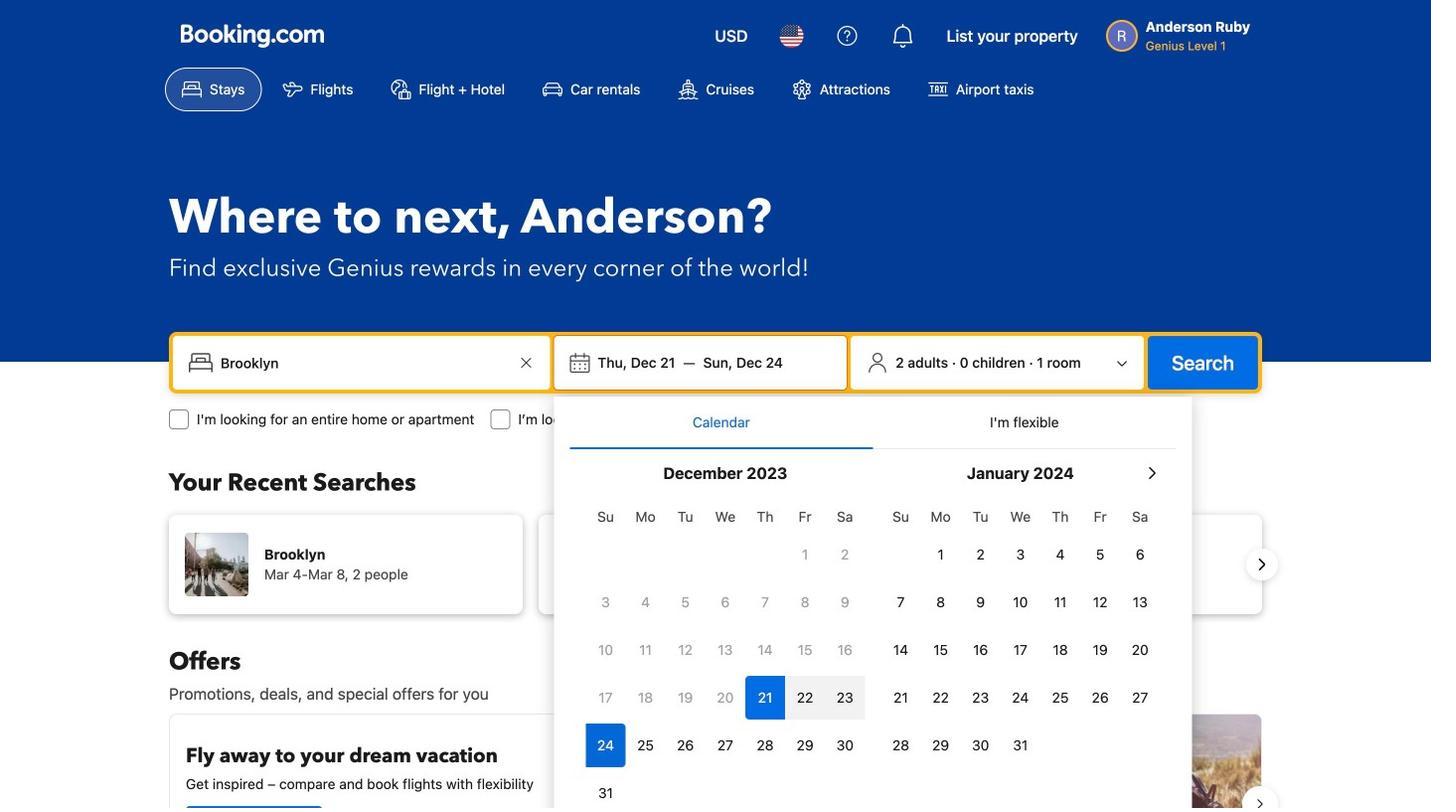 Task type: locate. For each thing, give the bounding box(es) containing it.
29 December 2023 checkbox
[[786, 724, 826, 768]]

9 December 2023 checkbox
[[826, 581, 865, 624]]

11 December 2023 checkbox
[[626, 628, 666, 672]]

5 January 2024 checkbox
[[1081, 533, 1121, 577]]

31 January 2024 checkbox
[[1001, 724, 1041, 768]]

27 January 2024 checkbox
[[1121, 676, 1161, 720]]

22 January 2024 checkbox
[[921, 676, 961, 720]]

cell up 28 december 2023 checkbox
[[746, 672, 786, 720]]

next image
[[1251, 553, 1275, 577]]

13 December 2023 checkbox
[[706, 628, 746, 672]]

10 December 2023 checkbox
[[586, 628, 626, 672]]

1 horizontal spatial grid
[[881, 497, 1161, 768]]

3 December 2023 checkbox
[[586, 581, 626, 624]]

21 December 2023 checkbox
[[746, 676, 786, 720]]

1 January 2024 checkbox
[[921, 533, 961, 577]]

0 vertical spatial region
[[153, 507, 1279, 622]]

11 January 2024 checkbox
[[1041, 581, 1081, 624]]

14 December 2023 checkbox
[[746, 628, 786, 672]]

region
[[153, 507, 1279, 622], [153, 706, 1279, 808]]

group of friends hiking in the mountains on a sunny day image
[[725, 715, 1262, 808]]

21 January 2024 checkbox
[[881, 676, 921, 720]]

1 vertical spatial region
[[153, 706, 1279, 808]]

26 January 2024 checkbox
[[1081, 676, 1121, 720]]

booking.com image
[[181, 24, 324, 48]]

14 January 2024 checkbox
[[881, 628, 921, 672]]

cell
[[746, 672, 786, 720], [786, 672, 826, 720], [826, 672, 865, 720], [586, 720, 626, 768]]

30 January 2024 checkbox
[[961, 724, 1001, 768]]

8 December 2023 checkbox
[[786, 581, 826, 624]]

5 December 2023 checkbox
[[666, 581, 706, 624]]

15 January 2024 checkbox
[[921, 628, 961, 672]]

tab list
[[570, 397, 1177, 450]]

9 January 2024 checkbox
[[961, 581, 1001, 624]]

cell up 29 december 2023 checkbox
[[786, 672, 826, 720]]

25 December 2023 checkbox
[[626, 724, 666, 768]]

4 January 2024 checkbox
[[1041, 533, 1081, 577]]

31 December 2023 checkbox
[[586, 772, 626, 808]]

8 January 2024 checkbox
[[921, 581, 961, 624]]

grid
[[586, 497, 865, 808], [881, 497, 1161, 768]]

2 December 2023 checkbox
[[826, 533, 865, 577]]

15 December 2023 checkbox
[[786, 628, 826, 672]]

24 January 2024 checkbox
[[1001, 676, 1041, 720]]

20 December 2023 checkbox
[[706, 676, 746, 720]]

0 horizontal spatial grid
[[586, 497, 865, 808]]

27 December 2023 checkbox
[[706, 724, 746, 768]]

28 December 2023 checkbox
[[746, 724, 786, 768]]



Task type: describe. For each thing, give the bounding box(es) containing it.
30 December 2023 checkbox
[[826, 724, 865, 768]]

3 January 2024 checkbox
[[1001, 533, 1041, 577]]

cell up 30 december 2023 option
[[826, 672, 865, 720]]

fly away to your dream vacation image
[[568, 731, 691, 808]]

19 December 2023 checkbox
[[666, 676, 706, 720]]

cell up 31 december 2023 option
[[586, 720, 626, 768]]

28 January 2024 checkbox
[[881, 724, 921, 768]]

10 January 2024 checkbox
[[1001, 581, 1041, 624]]

24 December 2023 checkbox
[[586, 724, 626, 768]]

6 December 2023 checkbox
[[706, 581, 746, 624]]

1 December 2023 checkbox
[[786, 533, 826, 577]]

25 January 2024 checkbox
[[1041, 676, 1081, 720]]

17 January 2024 checkbox
[[1001, 628, 1041, 672]]

6 January 2024 checkbox
[[1121, 533, 1161, 577]]

your account menu anderson ruby genius level 1 element
[[1107, 9, 1259, 55]]

4 December 2023 checkbox
[[626, 581, 666, 624]]

19 January 2024 checkbox
[[1081, 628, 1121, 672]]

16 December 2023 checkbox
[[826, 628, 865, 672]]

20 January 2024 checkbox
[[1121, 628, 1161, 672]]

16 January 2024 checkbox
[[961, 628, 1001, 672]]

7 January 2024 checkbox
[[881, 581, 921, 624]]

1 grid from the left
[[586, 497, 865, 808]]

18 January 2024 checkbox
[[1041, 628, 1081, 672]]

13 January 2024 checkbox
[[1121, 581, 1161, 624]]

26 December 2023 checkbox
[[666, 724, 706, 768]]

2 region from the top
[[153, 706, 1279, 808]]

12 January 2024 checkbox
[[1081, 581, 1121, 624]]

2 January 2024 checkbox
[[961, 533, 1001, 577]]

18 December 2023 checkbox
[[626, 676, 666, 720]]

23 December 2023 checkbox
[[826, 676, 865, 720]]

29 January 2024 checkbox
[[921, 724, 961, 768]]

2 grid from the left
[[881, 497, 1161, 768]]

23 January 2024 checkbox
[[961, 676, 1001, 720]]

12 December 2023 checkbox
[[666, 628, 706, 672]]

1 region from the top
[[153, 507, 1279, 622]]

Where are you going? field
[[213, 345, 514, 381]]

17 December 2023 checkbox
[[586, 676, 626, 720]]

7 December 2023 checkbox
[[746, 581, 786, 624]]

22 December 2023 checkbox
[[786, 676, 826, 720]]



Task type: vqa. For each thing, say whether or not it's contained in the screenshot.
Where are you going? Search Field on the left of page
no



